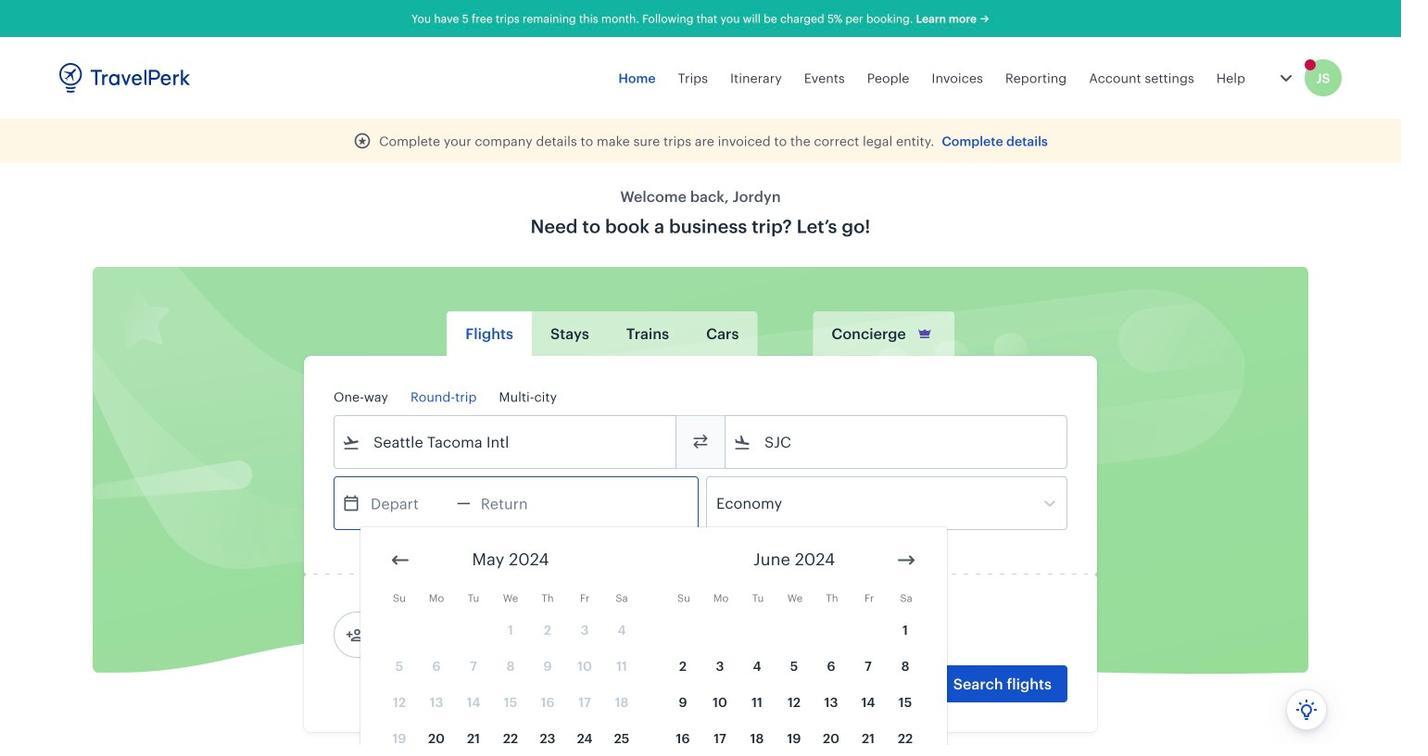 Task type: locate. For each thing, give the bounding box(es) containing it.
Depart text field
[[361, 477, 457, 529]]

move backward to switch to the previous month. image
[[389, 549, 412, 571]]

calendar application
[[361, 527, 1402, 745]]

Return text field
[[471, 477, 567, 529]]



Task type: describe. For each thing, give the bounding box(es) containing it.
From search field
[[361, 427, 652, 457]]

move forward to switch to the next month. image
[[895, 549, 918, 571]]

To search field
[[752, 427, 1043, 457]]

Add first traveler search field
[[364, 620, 557, 650]]



